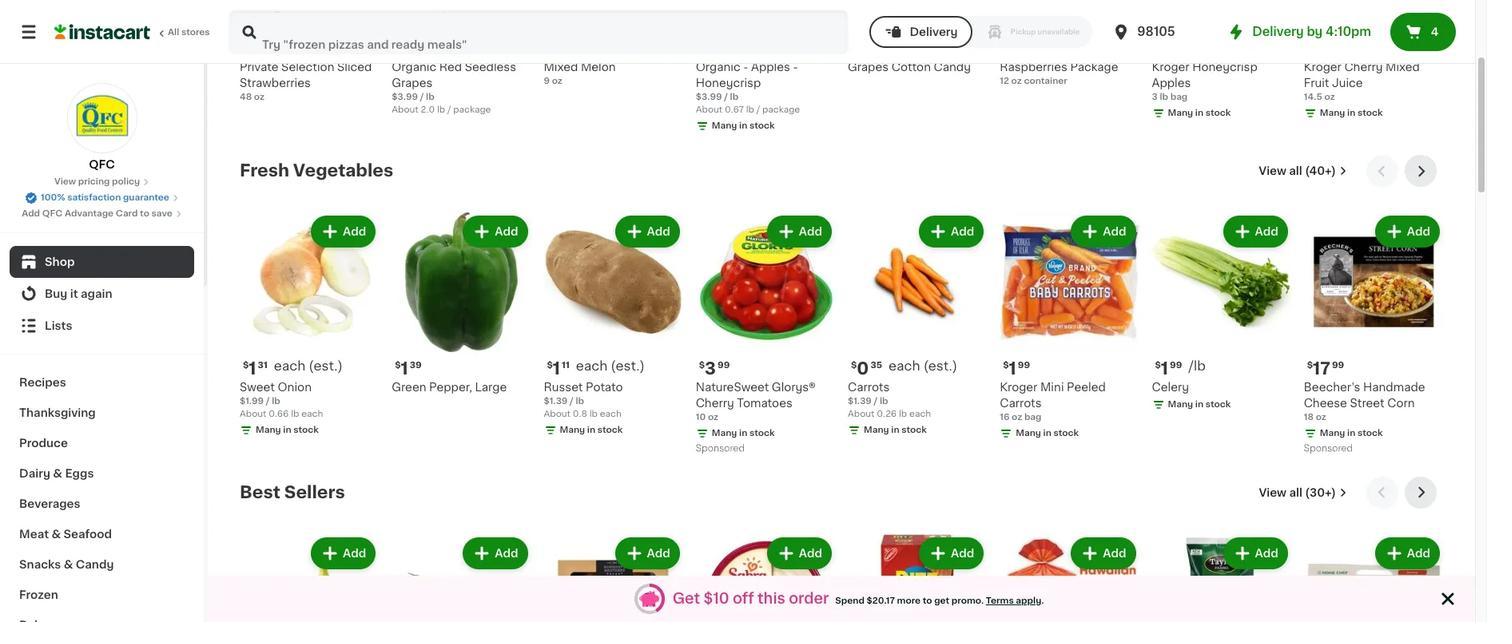 Task type: describe. For each thing, give the bounding box(es) containing it.
strawberries
[[240, 78, 311, 89]]

many in stock down kroger mini peeled carrots 16 oz bag
[[1016, 429, 1079, 438]]

31
[[258, 361, 268, 370]]

organic inside the organic red seedless grapes $3.99 / lb about 2.0 lb / package
[[392, 62, 437, 73]]

in down the '0.66'
[[283, 426, 291, 434]]

sellers
[[284, 484, 345, 501]]

/pkg for organic - apples - honeycrisp
[[736, 39, 764, 52]]

stock down kroger cherry mixed fruit juice 14.5 oz
[[1358, 109, 1383, 118]]

$ up the grapes   cotton candy
[[851, 41, 857, 50]]

potato
[[586, 382, 623, 393]]

/lb inside $1.99 per pound element
[[1189, 359, 1206, 372]]

many down the 0.67
[[712, 122, 737, 130]]

naturesweet
[[696, 382, 769, 393]]

each (est.) for russet potato
[[576, 359, 645, 372]]

street
[[1350, 398, 1385, 409]]

delivery by 4:10pm
[[1253, 26, 1372, 38]]

1 - from the left
[[744, 62, 749, 73]]

lb up 0.8
[[576, 397, 584, 406]]

buy it again
[[45, 289, 112, 300]]

many in stock down the '0.66'
[[256, 426, 319, 434]]

snacks
[[19, 560, 61, 571]]

about inside carrots $1.39 / lb about 0.26 lb each
[[848, 410, 875, 418]]

$ 7 98
[[395, 40, 425, 57]]

99 for beecher's handmade cheese street corn
[[1332, 361, 1345, 370]]

kroger cherry mixed fruit juice 14.5 oz
[[1304, 62, 1420, 102]]

organic red seedless grapes $3.99 / lb about 2.0 lb / package
[[392, 62, 516, 115]]

meat & seafood link
[[10, 520, 194, 550]]

many in stock down the 0.67
[[712, 122, 775, 130]]

raspberries package 12 oz container
[[1000, 62, 1119, 86]]

14.5
[[1304, 93, 1323, 102]]

best
[[240, 484, 280, 501]]

3 inside "kroger honeycrisp apples 3 lb bag"
[[1152, 93, 1158, 102]]

candy for snacks & candy
[[76, 560, 114, 571]]

$8.99 element
[[1152, 39, 1292, 59]]

delivery for delivery by 4:10pm
[[1253, 26, 1304, 38]]

about inside organic - apples - honeycrisp $3.99 / lb about 0.67 lb / package
[[696, 106, 723, 115]]

9 inside 3 mixed melon 9 oz
[[544, 77, 550, 86]]

private selection sliced strawberries 48 oz
[[240, 62, 372, 102]]

0.67
[[725, 106, 744, 115]]

package
[[1071, 62, 1119, 73]]

kroger honeycrisp apples 3 lb bag
[[1152, 62, 1258, 102]]

lb right 0.8
[[590, 410, 598, 418]]

mixed inside kroger cherry mixed fruit juice 14.5 oz
[[1386, 62, 1420, 73]]

guarantee
[[123, 193, 169, 202]]

recipes
[[19, 377, 66, 388]]

advantage
[[65, 209, 114, 218]]

sliced
[[337, 62, 372, 73]]

0 vertical spatial grapes
[[848, 62, 889, 73]]

sponsored badge image for 17
[[1304, 444, 1353, 454]]

instacart logo image
[[54, 22, 150, 42]]

many down kroger mini peeled carrots 16 oz bag
[[1016, 429, 1041, 438]]

organic - apples - honeycrisp $3.99 / lb about 0.67 lb / package
[[696, 62, 800, 115]]

0 horizontal spatial 9
[[249, 40, 261, 57]]

many down "kroger honeycrisp apples 3 lb bag"
[[1168, 109, 1194, 118]]

this
[[758, 592, 786, 606]]

terms
[[986, 597, 1014, 605]]

grapes   cotton candy
[[848, 62, 971, 73]]

0.66
[[269, 410, 289, 418]]

lb inside "kroger honeycrisp apples 3 lb bag"
[[1160, 93, 1169, 102]]

98105 button
[[1112, 10, 1208, 54]]

7
[[401, 40, 411, 57]]

$ inside the $ 0 35
[[851, 361, 857, 370]]

produce link
[[10, 428, 194, 459]]

many in stock down naturesweet glorys® cherry tomatoes 10 oz
[[712, 429, 775, 438]]

/ right 2.0
[[448, 106, 451, 115]]

it
[[70, 289, 78, 300]]

many down naturesweet glorys® cherry tomatoes 10 oz
[[712, 429, 737, 438]]

bag inside kroger mini peeled carrots 16 oz bag
[[1025, 413, 1042, 422]]

(30+)
[[1305, 487, 1336, 498]]

3 inside product 'group'
[[705, 360, 716, 377]]

many in stock down celery
[[1168, 400, 1231, 409]]

stock down $1.99 per pound element
[[1206, 400, 1231, 409]]

view for best sellers
[[1259, 487, 1287, 498]]

each (est.) for sweet onion
[[274, 359, 343, 372]]

lb right the 0.67
[[746, 106, 754, 115]]

sponsored badge image for 3
[[696, 444, 744, 454]]

add qfc advantage card to save
[[22, 209, 173, 218]]

all stores link
[[54, 10, 211, 54]]

green pepper, large
[[392, 382, 507, 393]]

product group containing 3
[[696, 213, 835, 458]]

product group containing 17
[[1304, 213, 1444, 458]]

99 for private selection sliced strawberries
[[262, 41, 274, 50]]

stock down sweet onion $1.99 / lb about 0.66 lb each
[[294, 426, 319, 434]]

Search field
[[230, 11, 848, 53]]

all stores
[[168, 28, 210, 37]]

again
[[81, 289, 112, 300]]

.
[[1042, 597, 1044, 605]]

$ inside '$ 1 11'
[[547, 361, 553, 370]]

oz inside naturesweet glorys® cherry tomatoes 10 oz
[[708, 413, 719, 422]]

raspberries
[[1000, 62, 1068, 73]]

view pricing policy link
[[54, 176, 150, 189]]

delivery by 4:10pm link
[[1227, 22, 1372, 42]]

organic up 2
[[698, 23, 734, 31]]

off
[[733, 592, 754, 606]]

juice
[[1332, 78, 1363, 89]]

delivery for delivery
[[910, 26, 958, 38]]

cheese
[[1304, 398, 1348, 409]]

39
[[410, 361, 422, 370]]

1 for sweet onion
[[249, 360, 256, 377]]

$ inside $ 8 99
[[1003, 41, 1009, 50]]

lb right the '0.66'
[[291, 410, 299, 418]]

/ inside sweet onion $1.99 / lb about 0.66 lb each
[[266, 397, 270, 406]]

$3.99 inside organic - apples - honeycrisp $3.99 / lb about 0.67 lb / package
[[696, 93, 722, 102]]

cherry inside naturesweet glorys® cherry tomatoes 10 oz
[[696, 398, 734, 409]]

$ 1 99 inside $1.99 per pound element
[[1155, 360, 1182, 377]]

$ inside $ 3 99
[[699, 361, 705, 370]]

11
[[562, 361, 570, 370]]

lb up 0.26
[[880, 397, 888, 406]]

in down kroger mini peeled carrots 16 oz bag
[[1044, 429, 1052, 438]]

$1.99 per pound element
[[1152, 358, 1292, 379]]

in down $1.99 per pound element
[[1196, 400, 1204, 409]]

(est.) for organic - apples - honeycrisp
[[768, 39, 802, 52]]

selection
[[281, 62, 334, 73]]

large
[[475, 382, 507, 393]]

stock down the "tomatoes"
[[750, 429, 775, 438]]

$0.35 each (estimated) element
[[848, 358, 987, 379]]

stock down carrots $1.39 / lb about 0.26 lb each
[[902, 426, 927, 434]]

all for best sellers
[[1290, 487, 1303, 498]]

many down celery
[[1168, 400, 1194, 409]]

stock down "kroger honeycrisp apples 3 lb bag"
[[1206, 109, 1231, 118]]

honeycrisp inside "kroger honeycrisp apples 3 lb bag"
[[1193, 62, 1258, 73]]

2.0
[[421, 106, 435, 115]]

melon
[[581, 62, 616, 73]]

oz inside private selection sliced strawberries 48 oz
[[254, 93, 265, 102]]

many in stock down 0.8
[[560, 426, 623, 434]]

lists link
[[10, 310, 194, 342]]

17
[[1313, 360, 1331, 377]]

terms apply button
[[986, 595, 1042, 608]]

in down 0.26
[[892, 426, 900, 434]]

view all (40+)
[[1259, 166, 1336, 177]]

pepper,
[[429, 382, 472, 393]]

10
[[696, 413, 706, 422]]

/lb inside $6.59 per pound element
[[889, 39, 906, 52]]

seedless
[[465, 62, 516, 73]]

$1.39 inside russet potato $1.39 / lb about 0.8 lb each
[[544, 397, 568, 406]]

qfc link
[[67, 83, 137, 173]]

kroger mini peeled carrots 16 oz bag
[[1000, 382, 1106, 422]]

stock down organic - apples - honeycrisp $3.99 / lb about 0.67 lb / package in the top of the page
[[750, 122, 775, 130]]

/ right the 0.67
[[757, 106, 760, 115]]

4 1 from the left
[[1009, 360, 1017, 377]]

sweet
[[240, 382, 275, 393]]

/ inside russet potato $1.39 / lb about 0.8 lb each
[[570, 397, 574, 406]]

get
[[673, 592, 700, 606]]

fresh
[[240, 162, 289, 179]]

$1.39 inside carrots $1.39 / lb about 0.26 lb each
[[848, 397, 872, 406]]

each inside russet potato $1.39 / lb about 0.8 lb each
[[600, 410, 622, 418]]

$ inside $ 1 31
[[243, 361, 249, 370]]

oz inside kroger mini peeled carrots 16 oz bag
[[1012, 413, 1023, 422]]

kroger inside "kroger honeycrisp apples 3 lb bag"
[[1152, 62, 1190, 73]]

16
[[1000, 413, 1010, 422]]

in down street
[[1348, 429, 1356, 438]]

in down 0.8
[[587, 426, 596, 434]]

each inside 'element'
[[274, 359, 306, 372]]

$ 3 99
[[699, 360, 730, 377]]

many in stock down "kroger honeycrisp apples 3 lb bag"
[[1168, 109, 1231, 118]]

/pkg (est.) for organic - apples - honeycrisp
[[736, 39, 802, 52]]

(est.) for organic red seedless grapes
[[463, 39, 497, 52]]

russet potato $1.39 / lb about 0.8 lb each
[[544, 382, 623, 418]]

oz inside raspberries package 12 oz container
[[1012, 77, 1022, 86]]

$ up 16
[[1003, 361, 1009, 370]]

each inside carrots $1.39 / lb about 0.26 lb each
[[910, 410, 931, 418]]

in down naturesweet glorys® cherry tomatoes 10 oz
[[739, 429, 748, 438]]

$ 0 35
[[851, 360, 882, 377]]

mixed inside 3 mixed melon 9 oz
[[544, 62, 578, 73]]

to inside get $10 off this order spend $20.17 more to get promo. terms apply .
[[923, 597, 932, 605]]

card
[[116, 209, 138, 218]]

4 button
[[1391, 13, 1456, 51]]

oz inside kroger cherry mixed fruit juice 14.5 oz
[[1325, 93, 1335, 102]]

dairy
[[19, 468, 50, 480]]

buy
[[45, 289, 67, 300]]

qfc inside add qfc advantage card to save link
[[42, 209, 63, 218]]

(est.) for sweet onion
[[309, 359, 343, 372]]

in down juice
[[1348, 109, 1356, 118]]

many down the '0.66'
[[256, 426, 281, 434]]

delivery button
[[870, 16, 972, 48]]

each right 35
[[889, 359, 920, 372]]

/ up 2.0
[[420, 93, 424, 102]]

3 mixed melon 9 oz
[[544, 40, 616, 86]]

dairy & eggs link
[[10, 459, 194, 489]]

48
[[240, 93, 252, 102]]

bag inside "kroger honeycrisp apples 3 lb bag"
[[1171, 93, 1188, 102]]

$ 8 99
[[1003, 40, 1035, 57]]

buy it again link
[[10, 278, 194, 310]]

more
[[897, 597, 921, 605]]



Task type: vqa. For each thing, say whether or not it's contained in the screenshot.
the Medicine,
no



Task type: locate. For each thing, give the bounding box(es) containing it.
/ up 0.8
[[570, 397, 574, 406]]

/ inside carrots $1.39 / lb about 0.26 lb each
[[874, 397, 878, 406]]

candy inside snacks & candy link
[[76, 560, 114, 571]]

stock down street
[[1358, 429, 1383, 438]]

0 horizontal spatial mixed
[[544, 62, 578, 73]]

kroger inside kroger cherry mixed fruit juice 14.5 oz
[[1304, 62, 1342, 73]]

1 horizontal spatial mixed
[[1386, 62, 1420, 73]]

0 horizontal spatial candy
[[76, 560, 114, 571]]

2 vertical spatial 3
[[705, 360, 716, 377]]

0 horizontal spatial 59
[[870, 41, 882, 50]]

/ up 0.26
[[874, 397, 878, 406]]

0 horizontal spatial package
[[453, 106, 491, 115]]

0 horizontal spatial $ 1 99
[[1003, 360, 1030, 377]]

product group containing 0
[[848, 213, 987, 440]]

cherry up 10
[[696, 398, 734, 409]]

59 up the grapes   cotton candy
[[870, 41, 882, 50]]

1 $3.99 from the left
[[392, 93, 418, 102]]

0 vertical spatial to
[[140, 209, 149, 218]]

$ 1 99 up kroger mini peeled carrots 16 oz bag
[[1003, 360, 1030, 377]]

item carousel region containing fresh vegetables
[[240, 155, 1444, 464]]

stock down kroger mini peeled carrots 16 oz bag
[[1054, 429, 1079, 438]]

$ left '31'
[[243, 361, 249, 370]]

grapes left cotton
[[848, 62, 889, 73]]

stock down russet potato $1.39 / lb about 0.8 lb each on the bottom left of the page
[[598, 426, 623, 434]]

oz right 48
[[254, 93, 265, 102]]

1 horizontal spatial carrots
[[1000, 398, 1042, 409]]

3 inside 3 mixed melon 9 oz
[[553, 40, 564, 57]]

honeycrisp
[[1193, 62, 1258, 73], [696, 78, 761, 89]]

1 vertical spatial /lb
[[1189, 359, 1206, 372]]

(est.) for carrots
[[924, 359, 958, 372]]

package inside organic - apples - honeycrisp $3.99 / lb about 0.67 lb / package
[[763, 106, 800, 115]]

view for fresh vegetables
[[1259, 166, 1287, 177]]

kroger down 98105 popup button
[[1152, 62, 1190, 73]]

$ inside $ 17 99
[[1307, 361, 1313, 370]]

shop link
[[10, 246, 194, 278]]

$ inside $ 9 99
[[243, 41, 249, 50]]

mixed left 'melon'
[[544, 62, 578, 73]]

organic up 98
[[393, 23, 430, 31]]

grapes
[[848, 62, 889, 73], [392, 78, 433, 89]]

0 horizontal spatial sponsored badge image
[[696, 444, 744, 454]]

3 each (est.) from the left
[[889, 359, 958, 372]]

0 horizontal spatial honeycrisp
[[696, 78, 761, 89]]

1 mixed from the left
[[544, 62, 578, 73]]

delivery inside 'link'
[[1253, 26, 1304, 38]]

lb up 2.0
[[426, 93, 435, 102]]

/ up the 0.67
[[724, 93, 728, 102]]

candy for grapes   cotton candy
[[934, 62, 971, 73]]

$ 6 59
[[1307, 40, 1338, 57]]

1 horizontal spatial 3
[[705, 360, 716, 377]]

many in stock down 0.26
[[864, 426, 927, 434]]

3
[[553, 40, 564, 57], [1152, 93, 1158, 102], [705, 360, 716, 377]]

bag
[[1171, 93, 1188, 102], [1025, 413, 1042, 422]]

99 for kroger mini peeled carrots
[[1018, 361, 1030, 370]]

apply
[[1016, 597, 1042, 605]]

add qfc advantage card to save link
[[22, 208, 182, 221]]

2 $3.99 from the left
[[696, 93, 722, 102]]

view inside popup button
[[1259, 166, 1287, 177]]

(est.) up the seedless
[[463, 39, 497, 52]]

59 right 6
[[1327, 41, 1338, 50]]

99 for raspberries package
[[1022, 41, 1035, 50]]

0.8
[[573, 410, 587, 418]]

(est.) inside $1.31 each (estimated) 'element'
[[309, 359, 343, 372]]

1 horizontal spatial grapes
[[848, 62, 889, 73]]

best sellers
[[240, 484, 345, 501]]

0 vertical spatial honeycrisp
[[1193, 62, 1258, 73]]

99 for naturesweet glorys® cherry tomatoes
[[718, 361, 730, 370]]

1 vertical spatial to
[[923, 597, 932, 605]]

naturesweet glorys® cherry tomatoes 10 oz
[[696, 382, 816, 422]]

each (est.) inside $1.11 each (estimated) 'element'
[[576, 359, 645, 372]]

cherry inside kroger cherry mixed fruit juice 14.5 oz
[[1345, 62, 1383, 73]]

delivery left by
[[1253, 26, 1304, 38]]

$3.99 down the "7"
[[392, 93, 418, 102]]

2 vertical spatial view
[[1259, 487, 1287, 498]]

save
[[152, 209, 173, 218]]

pricing
[[78, 177, 110, 186]]

/pkg (est.) inside $7.98 per package (estimated) 'element'
[[431, 39, 497, 52]]

1 horizontal spatial each (est.)
[[576, 359, 645, 372]]

/pkg up the red
[[431, 39, 460, 52]]

8
[[1009, 40, 1021, 57]]

1 horizontal spatial 9
[[544, 77, 550, 86]]

0 vertical spatial 9
[[249, 40, 261, 57]]

$ left 39 at bottom
[[395, 361, 401, 370]]

35
[[871, 361, 882, 370]]

view inside popup button
[[1259, 487, 1287, 498]]

meat & seafood
[[19, 529, 112, 540]]

2 package from the left
[[763, 106, 800, 115]]

about inside the organic red seedless grapes $3.99 / lb about 2.0 lb / package
[[392, 106, 419, 115]]

0 vertical spatial candy
[[934, 62, 971, 73]]

1 sponsored badge image from the left
[[696, 444, 744, 454]]

/pkg inside $7.98 per package (estimated) 'element'
[[431, 39, 460, 52]]

each inside 'element'
[[576, 359, 608, 372]]

1 horizontal spatial /pkg
[[736, 39, 764, 52]]

lb up the '0.66'
[[272, 397, 280, 406]]

thanksgiving link
[[10, 398, 194, 428]]

2 1 from the left
[[401, 360, 408, 377]]

add button
[[313, 218, 374, 246], [465, 218, 526, 246], [617, 218, 678, 246], [769, 218, 830, 246], [921, 218, 983, 246], [1073, 218, 1135, 246], [1225, 218, 1287, 246], [1377, 218, 1439, 246], [313, 539, 374, 568], [465, 539, 526, 568], [617, 539, 678, 568], [769, 539, 830, 568], [921, 539, 983, 568], [1073, 539, 1135, 568], [1225, 539, 1287, 568], [1377, 539, 1439, 568]]

1 left 39 at bottom
[[401, 360, 408, 377]]

1 left 11
[[553, 360, 560, 377]]

1 vertical spatial &
[[52, 529, 61, 540]]

$ left 98
[[395, 41, 401, 50]]

in
[[1196, 109, 1204, 118], [1348, 109, 1356, 118], [739, 122, 748, 130], [1196, 400, 1204, 409], [283, 426, 291, 434], [587, 426, 596, 434], [892, 426, 900, 434], [739, 429, 748, 438], [1044, 429, 1052, 438], [1348, 429, 1356, 438]]

qfc logo image
[[67, 83, 137, 153]]

1 horizontal spatial $1.39
[[848, 397, 872, 406]]

each (est.) for carrots
[[889, 359, 958, 372]]

2 $ 1 99 from the left
[[1155, 360, 1182, 377]]

$ inside the $ 7 98
[[395, 41, 401, 50]]

1 item carousel region from the top
[[240, 155, 1444, 464]]

2 - from the left
[[793, 62, 798, 73]]

1 horizontal spatial /pkg (est.)
[[736, 39, 802, 52]]

/pkg (est.) up the red
[[431, 39, 497, 52]]

stock
[[1206, 109, 1231, 118], [1358, 109, 1383, 118], [750, 122, 775, 130], [1206, 400, 1231, 409], [294, 426, 319, 434], [598, 426, 623, 434], [902, 426, 927, 434], [750, 429, 775, 438], [1054, 429, 1079, 438], [1358, 429, 1383, 438]]

beverages
[[19, 499, 80, 510]]

0 horizontal spatial 3
[[553, 40, 564, 57]]

2 horizontal spatial kroger
[[1304, 62, 1342, 73]]

carrots inside carrots $1.39 / lb about 0.26 lb each
[[848, 382, 890, 393]]

to down guarantee
[[140, 209, 149, 218]]

$10
[[704, 592, 729, 606]]

1 horizontal spatial to
[[923, 597, 932, 605]]

2 horizontal spatial 3
[[1152, 93, 1158, 102]]

/pkg inside $2.69 per package (estimated) element
[[736, 39, 764, 52]]

honeycrisp inside organic - apples - honeycrisp $3.99 / lb about 0.67 lb / package
[[696, 78, 761, 89]]

1 vertical spatial qfc
[[42, 209, 63, 218]]

oz inside 3 mixed melon 9 oz
[[552, 77, 563, 86]]

each up onion
[[274, 359, 306, 372]]

about inside russet potato $1.39 / lb about 0.8 lb each
[[544, 410, 571, 418]]

(est.) inside $2.69 per package (estimated) element
[[768, 39, 802, 52]]

0 horizontal spatial each (est.)
[[274, 359, 343, 372]]

& right meat on the left bottom of page
[[52, 529, 61, 540]]

1 horizontal spatial qfc
[[89, 159, 115, 170]]

0 horizontal spatial to
[[140, 209, 149, 218]]

0 horizontal spatial $1.39
[[544, 397, 568, 406]]

many down cheese
[[1320, 429, 1346, 438]]

2 each (est.) from the left
[[576, 359, 645, 372]]

corn
[[1388, 398, 1415, 409]]

99 inside $ 17 99
[[1332, 361, 1345, 370]]

(40+)
[[1305, 166, 1336, 177]]

(est.) inside $1.11 each (estimated) 'element'
[[611, 359, 645, 372]]

all left '(30+)'
[[1290, 487, 1303, 498]]

(est.) inside $7.98 per package (estimated) 'element'
[[463, 39, 497, 52]]

/pkg for organic red seedless grapes
[[431, 39, 460, 52]]

0 vertical spatial apples
[[751, 62, 790, 73]]

about inside sweet onion $1.99 / lb about 0.66 lb each
[[240, 410, 267, 418]]

beecher's handmade cheese street corn 18 oz
[[1304, 382, 1426, 422]]

$ inside $ 1 39
[[395, 361, 401, 370]]

beverages link
[[10, 489, 194, 520]]

100% satisfaction guarantee
[[41, 193, 169, 202]]

organic down 2
[[696, 62, 741, 73]]

1 horizontal spatial $ 1 99
[[1155, 360, 1182, 377]]

lb right 2.0
[[437, 106, 445, 115]]

9 down search field
[[544, 77, 550, 86]]

2 /pkg from the left
[[736, 39, 764, 52]]

1 horizontal spatial cherry
[[1345, 62, 1383, 73]]

1 horizontal spatial honeycrisp
[[1193, 62, 1258, 73]]

1 horizontal spatial candy
[[934, 62, 971, 73]]

get $10 off this order spend $20.17 more to get promo. terms apply .
[[673, 592, 1044, 606]]

tomatoes
[[737, 398, 793, 409]]

1 horizontal spatial bag
[[1171, 93, 1188, 102]]

fruit
[[1304, 78, 1330, 89]]

/pkg (est.) for organic red seedless grapes
[[431, 39, 497, 52]]

& for snacks
[[64, 560, 73, 571]]

2 all from the top
[[1290, 487, 1303, 498]]

about left 0.8
[[544, 410, 571, 418]]

package inside the organic red seedless grapes $3.99 / lb about 2.0 lb / package
[[453, 106, 491, 115]]

0 vertical spatial /lb
[[889, 39, 906, 52]]

package right 2.0
[[453, 106, 491, 115]]

each (est.) up potato
[[576, 359, 645, 372]]

2 59 from the left
[[1327, 41, 1338, 50]]

many down 0.26
[[864, 426, 889, 434]]

$ inside $ 6 59
[[1307, 41, 1313, 50]]

99
[[262, 41, 274, 50], [1022, 41, 1035, 50], [718, 361, 730, 370], [1018, 361, 1030, 370], [1170, 361, 1182, 370], [1332, 361, 1345, 370]]

1 $1.39 from the left
[[544, 397, 568, 406]]

apples for lb
[[1152, 78, 1191, 89]]

2 /pkg (est.) from the left
[[736, 39, 802, 52]]

candy down $6.59 per pound element
[[934, 62, 971, 73]]

99 inside $ 9 99
[[262, 41, 274, 50]]

bag down $8.99 element
[[1171, 93, 1188, 102]]

1 vertical spatial item carousel region
[[240, 477, 1444, 623]]

$1.39
[[544, 397, 568, 406], [848, 397, 872, 406]]

0 horizontal spatial grapes
[[392, 78, 433, 89]]

0 vertical spatial item carousel region
[[240, 155, 1444, 464]]

(est.) for russet potato
[[611, 359, 645, 372]]

/lb up celery
[[1189, 359, 1206, 372]]

$
[[243, 41, 249, 50], [395, 41, 401, 50], [851, 41, 857, 50], [1003, 41, 1009, 50], [1307, 41, 1313, 50], [243, 361, 249, 370], [395, 361, 401, 370], [547, 361, 553, 370], [699, 361, 705, 370], [851, 361, 857, 370], [1003, 361, 1009, 370], [1155, 361, 1161, 370], [1307, 361, 1313, 370]]

oz inside beecher's handmade cheese street corn 18 oz
[[1316, 413, 1327, 422]]

close image
[[1439, 590, 1458, 609]]

snacks & candy link
[[10, 550, 194, 580]]

carrots $1.39 / lb about 0.26 lb each
[[848, 382, 931, 418]]

lb right 0.26
[[899, 410, 907, 418]]

(est.) up onion
[[309, 359, 343, 372]]

$ up the naturesweet
[[699, 361, 705, 370]]

5 1 from the left
[[1161, 360, 1169, 377]]

view pricing policy
[[54, 177, 140, 186]]

0 vertical spatial view
[[1259, 166, 1287, 177]]

1 for russet potato
[[553, 360, 560, 377]]

$2.69 per package (estimated) element
[[696, 39, 835, 59]]

$ 17 99
[[1307, 360, 1345, 377]]

kroger up fruit
[[1304, 62, 1342, 73]]

delivery inside button
[[910, 26, 958, 38]]

delivery
[[1253, 26, 1304, 38], [910, 26, 958, 38]]

$7.98 per package (estimated) element
[[392, 39, 531, 59]]

4
[[1431, 26, 1439, 38]]

by
[[1307, 26, 1323, 38]]

apples inside organic - apples - honeycrisp $3.99 / lb about 0.67 lb / package
[[751, 62, 790, 73]]

99 inside $ 8 99
[[1022, 41, 1035, 50]]

1 horizontal spatial delivery
[[1253, 26, 1304, 38]]

99 up the naturesweet
[[718, 361, 730, 370]]

container
[[1024, 77, 1068, 86]]

carrots
[[848, 382, 890, 393], [1000, 398, 1042, 409]]

cherry
[[1345, 62, 1383, 73], [696, 398, 734, 409]]

1 vertical spatial 3
[[1152, 93, 1158, 102]]

promo.
[[952, 597, 984, 605]]

view all (30+) button
[[1253, 477, 1354, 509]]

lb down 98105 popup button
[[1160, 93, 1169, 102]]

organic inside organic - apples - honeycrisp $3.99 / lb about 0.67 lb / package
[[696, 62, 741, 73]]

service type group
[[870, 16, 1093, 48]]

/pkg right 2
[[736, 39, 764, 52]]

kroger for 1
[[1000, 382, 1038, 393]]

1 $ 1 99 from the left
[[1003, 360, 1030, 377]]

eggs
[[65, 468, 94, 480]]

qfc down 100%
[[42, 209, 63, 218]]

0 horizontal spatial /lb
[[889, 39, 906, 52]]

0 horizontal spatial cherry
[[696, 398, 734, 409]]

$ up celery
[[1155, 361, 1161, 370]]

all for fresh vegetables
[[1290, 166, 1303, 177]]

2 mixed from the left
[[1386, 62, 1420, 73]]

1 up 16
[[1009, 360, 1017, 377]]

1 vertical spatial candy
[[76, 560, 114, 571]]

0 horizontal spatial -
[[744, 62, 749, 73]]

lb up the 0.67
[[730, 93, 739, 102]]

1 for celery
[[1161, 360, 1169, 377]]

all inside popup button
[[1290, 166, 1303, 177]]

0 horizontal spatial carrots
[[848, 382, 890, 393]]

0 horizontal spatial bag
[[1025, 413, 1042, 422]]

oz right 16
[[1012, 413, 1023, 422]]

get
[[935, 597, 950, 605]]

each (est.) inside $1.31 each (estimated) 'element'
[[274, 359, 343, 372]]

grapes up 2.0
[[392, 78, 433, 89]]

/lb
[[889, 39, 906, 52], [1189, 359, 1206, 372]]

2 vertical spatial &
[[64, 560, 73, 571]]

0 horizontal spatial kroger
[[1000, 382, 1038, 393]]

apples for honeycrisp
[[751, 62, 790, 73]]

oz down search field
[[552, 77, 563, 86]]

1 1 from the left
[[249, 360, 256, 377]]

0 vertical spatial all
[[1290, 166, 1303, 177]]

$3.99 inside the organic red seedless grapes $3.99 / lb about 2.0 lb / package
[[392, 93, 418, 102]]

0.26
[[877, 410, 897, 418]]

1 /pkg from the left
[[431, 39, 460, 52]]

1 59 from the left
[[870, 41, 882, 50]]

$1.31 each (estimated) element
[[240, 358, 379, 379]]

59 inside $ 6 59
[[1327, 41, 1338, 50]]

apples inside "kroger honeycrisp apples 3 lb bag"
[[1152, 78, 1191, 89]]

6
[[1313, 40, 1325, 57]]

glorys®
[[772, 382, 816, 393]]

in down "kroger honeycrisp apples 3 lb bag"
[[1196, 109, 1204, 118]]

$ up private
[[243, 41, 249, 50]]

add inside add qfc advantage card to save link
[[22, 209, 40, 218]]

kroger inside kroger mini peeled carrots 16 oz bag
[[1000, 382, 1038, 393]]

1 horizontal spatial -
[[793, 62, 798, 73]]

apples down 98105 popup button
[[1152, 78, 1191, 89]]

honeycrisp up the 0.67
[[696, 78, 761, 89]]

1 vertical spatial view
[[54, 177, 76, 186]]

package right the 0.67
[[763, 106, 800, 115]]

1 vertical spatial apples
[[1152, 78, 1191, 89]]

many in stock down juice
[[1320, 109, 1383, 118]]

1 horizontal spatial kroger
[[1152, 62, 1190, 73]]

spend
[[835, 597, 865, 605]]

kroger for 6
[[1304, 62, 1342, 73]]

0 vertical spatial qfc
[[89, 159, 115, 170]]

1 horizontal spatial /lb
[[1189, 359, 1206, 372]]

item carousel region
[[240, 155, 1444, 464], [240, 477, 1444, 623]]

many down 14.5
[[1320, 109, 1346, 118]]

$ 1 11
[[547, 360, 570, 377]]

& for meat
[[52, 529, 61, 540]]

1 vertical spatial bag
[[1025, 413, 1042, 422]]

0 horizontal spatial /pkg
[[431, 39, 460, 52]]

0 vertical spatial bag
[[1171, 93, 1188, 102]]

2 horizontal spatial each (est.)
[[889, 359, 958, 372]]

qfc inside qfc link
[[89, 159, 115, 170]]

1 horizontal spatial 59
[[1327, 41, 1338, 50]]

99 up private
[[262, 41, 274, 50]]

vegetables
[[293, 162, 393, 179]]

99 up celery
[[1170, 361, 1182, 370]]

each inside sweet onion $1.99 / lb about 0.66 lb each
[[301, 410, 323, 418]]

/pkg (est.) inside $2.69 per package (estimated) element
[[736, 39, 802, 52]]

product group
[[240, 213, 379, 440], [392, 213, 531, 395], [544, 213, 683, 440], [696, 213, 835, 458], [848, 213, 987, 440], [1000, 213, 1139, 443], [1152, 213, 1292, 414], [1304, 213, 1444, 458], [240, 534, 379, 623], [392, 534, 531, 623], [544, 534, 683, 623], [696, 534, 835, 623], [848, 534, 987, 623], [1000, 534, 1139, 623], [1152, 534, 1292, 623], [1304, 534, 1444, 623]]

0 vertical spatial cherry
[[1345, 62, 1383, 73]]

1 vertical spatial grapes
[[392, 78, 433, 89]]

1 all from the top
[[1290, 166, 1303, 177]]

99 inside $ 3 99
[[718, 361, 730, 370]]

meat
[[19, 529, 49, 540]]

1 horizontal spatial package
[[763, 106, 800, 115]]

1 each (est.) from the left
[[274, 359, 343, 372]]

4:10pm
[[1326, 26, 1372, 38]]

2 sponsored badge image from the left
[[1304, 444, 1353, 454]]

organic down the $ 7 98
[[392, 62, 437, 73]]

thanksgiving
[[19, 408, 96, 419]]

0 horizontal spatial $3.99
[[392, 93, 418, 102]]

each (est.) inside the $0.35 each (estimated) element
[[889, 359, 958, 372]]

99 right 8
[[1022, 41, 1035, 50]]

many in stock down street
[[1320, 429, 1383, 438]]

/
[[420, 93, 424, 102], [724, 93, 728, 102], [448, 106, 451, 115], [757, 106, 760, 115], [266, 397, 270, 406], [570, 397, 574, 406], [874, 397, 878, 406]]

& for dairy
[[53, 468, 62, 480]]

(est.) inside the $0.35 each (estimated) element
[[924, 359, 958, 372]]

lists
[[45, 321, 72, 332]]

shop
[[45, 257, 75, 268]]

1 vertical spatial carrots
[[1000, 398, 1042, 409]]

0 horizontal spatial delivery
[[910, 26, 958, 38]]

0 horizontal spatial /pkg (est.)
[[431, 39, 497, 52]]

2 $1.39 from the left
[[848, 397, 872, 406]]

0 vertical spatial &
[[53, 468, 62, 480]]

0 vertical spatial 3
[[553, 40, 564, 57]]

carrots up 16
[[1000, 398, 1042, 409]]

onion
[[278, 382, 312, 393]]

grapes inside the organic red seedless grapes $3.99 / lb about 2.0 lb / package
[[392, 78, 433, 89]]

59
[[870, 41, 882, 50], [1327, 41, 1338, 50]]

stores
[[181, 28, 210, 37]]

2 item carousel region from the top
[[240, 477, 1444, 623]]

12
[[1000, 77, 1009, 86]]

1 inside 'element'
[[553, 360, 560, 377]]

many down 0.8
[[560, 426, 585, 434]]

all inside popup button
[[1290, 487, 1303, 498]]

0 vertical spatial carrots
[[848, 382, 890, 393]]

beecher's
[[1304, 382, 1361, 393]]

fresh vegetables
[[240, 162, 393, 179]]

handmade
[[1364, 382, 1426, 393]]

apples
[[751, 62, 790, 73], [1152, 78, 1191, 89]]

$ up the beecher's on the right of page
[[1307, 361, 1313, 370]]

dairy & eggs
[[19, 468, 94, 480]]

1 vertical spatial all
[[1290, 487, 1303, 498]]

1 vertical spatial honeycrisp
[[696, 78, 761, 89]]

18
[[1304, 413, 1314, 422]]

1 inside 'element'
[[249, 360, 256, 377]]

3 1 from the left
[[553, 360, 560, 377]]

0 horizontal spatial apples
[[751, 62, 790, 73]]

(est.) up potato
[[611, 359, 645, 372]]

1 package from the left
[[453, 106, 491, 115]]

$1.11 each (estimated) element
[[544, 358, 683, 379]]

None search field
[[229, 10, 849, 54]]

each down onion
[[301, 410, 323, 418]]

frozen
[[19, 590, 58, 601]]

item carousel region containing best sellers
[[240, 477, 1444, 623]]

1 vertical spatial cherry
[[696, 398, 734, 409]]

0 horizontal spatial qfc
[[42, 209, 63, 218]]

frozen link
[[10, 580, 194, 611]]

1 vertical spatial 9
[[544, 77, 550, 86]]

1 horizontal spatial apples
[[1152, 78, 1191, 89]]

1 horizontal spatial sponsored badge image
[[1304, 444, 1353, 454]]

in down the 0.67
[[739, 122, 748, 130]]

1 /pkg (est.) from the left
[[431, 39, 497, 52]]

candy
[[934, 62, 971, 73], [76, 560, 114, 571]]

(est.) up organic - apples - honeycrisp $3.99 / lb about 0.67 lb / package in the top of the page
[[768, 39, 802, 52]]

to
[[140, 209, 149, 218], [923, 597, 932, 605]]

carrots inside kroger mini peeled carrots 16 oz bag
[[1000, 398, 1042, 409]]

get $10 off this order status
[[666, 591, 1051, 608]]

$ 1 99 up celery
[[1155, 360, 1182, 377]]

$6.59 per pound element
[[848, 39, 987, 59]]

1 horizontal spatial $3.99
[[696, 93, 722, 102]]

sponsored badge image
[[696, 444, 744, 454], [1304, 444, 1353, 454]]



